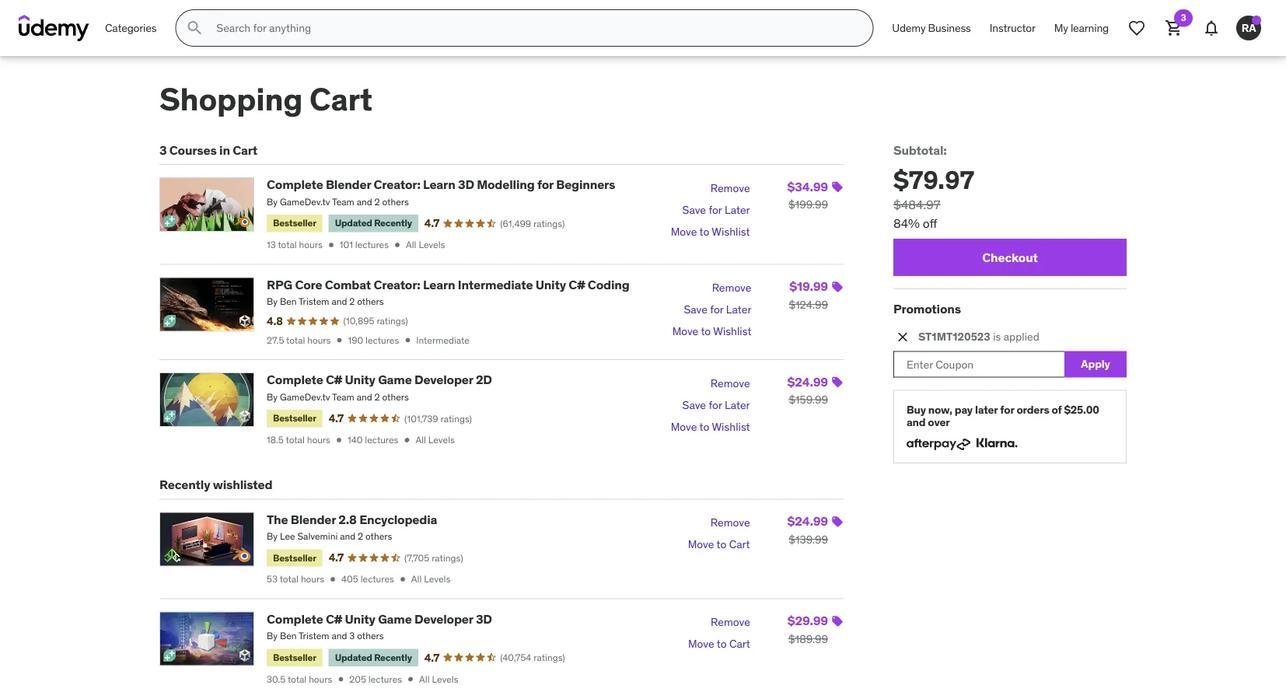 Task type: describe. For each thing, give the bounding box(es) containing it.
13
[[267, 239, 276, 251]]

blender for creator:
[[326, 177, 371, 193]]

$139.99
[[789, 532, 828, 546]]

learning
[[1071, 21, 1109, 35]]

61,499 ratings element
[[500, 217, 565, 230]]

save for later button for $24.99
[[682, 394, 750, 416]]

hours for complete c# unity game developer 2d
[[307, 434, 330, 446]]

notifications image
[[1202, 19, 1221, 37]]

complete c# unity game developer 2d link
[[267, 372, 492, 388]]

4.7 for lee
[[329, 551, 344, 565]]

buy
[[907, 402, 926, 416]]

developer for 3d
[[414, 611, 473, 627]]

orders
[[1017, 402, 1049, 416]]

updated recently for creator:
[[335, 217, 412, 229]]

udemy
[[892, 21, 926, 35]]

30.5 total hours
[[267, 673, 332, 685]]

84%
[[893, 215, 920, 231]]

checkout
[[982, 249, 1038, 265]]

creator: inside "complete blender creator: learn 3d modelling for beginners by gamedev.tv team and 2 others"
[[374, 177, 420, 193]]

for for save for later button related to $34.99
[[709, 203, 722, 217]]

total for complete c# unity game developer 3d
[[288, 673, 307, 685]]

now,
[[928, 402, 952, 416]]

xxsmall image left 101
[[326, 239, 337, 250]]

ra
[[1242, 21, 1256, 35]]

1 vertical spatial wishlist
[[713, 324, 752, 338]]

1 vertical spatial later
[[726, 303, 752, 317]]

Search for anything text field
[[213, 15, 854, 41]]

klarna image
[[977, 435, 1018, 450]]

later for $24.99
[[725, 398, 750, 412]]

$199.99
[[788, 198, 828, 212]]

3 inside complete c# unity game developer 3d by ben tristem and 3 others
[[349, 630, 355, 642]]

2 inside rpg core combat creator: learn intermediate unity c# coding by ben tristem and 2 others
[[349, 296, 355, 308]]

all for modelling
[[406, 239, 416, 251]]

remove move to cart for $29.99
[[688, 615, 750, 651]]

complete c# unity game developer 3d by ben tristem and 3 others
[[267, 611, 492, 642]]

3d inside "complete blender creator: learn 3d modelling for beginners by gamedev.tv team and 2 others"
[[458, 177, 474, 193]]

remove button for complete blender creator: learn 3d modelling for beginners
[[711, 177, 750, 199]]

levels for 3d
[[432, 673, 458, 685]]

2 coupon icon image from the top
[[831, 281, 844, 293]]

4.7 for 3d
[[424, 650, 439, 664]]

my learning link
[[1045, 9, 1118, 47]]

lectures for complete c# unity game developer 2d
[[365, 434, 398, 446]]

xxsmall image left 205
[[335, 674, 346, 685]]

(61,499 ratings)
[[500, 217, 565, 229]]

190 lectures
[[348, 334, 399, 346]]

wishlisted
[[213, 477, 272, 493]]

levels for 2d
[[428, 434, 455, 446]]

1 vertical spatial recently
[[159, 477, 210, 493]]

coding
[[588, 276, 630, 292]]

complete for complete c# unity game developer 3d
[[267, 611, 323, 627]]

27.5 total hours
[[267, 334, 331, 346]]

st1mt120523 is applied
[[918, 330, 1040, 344]]

apply
[[1081, 357, 1110, 371]]

team inside "complete blender creator: learn 3d modelling for beginners by gamedev.tv team and 2 others"
[[332, 196, 354, 208]]

complete blender creator: learn 3d modelling for beginners by gamedev.tv team and 2 others
[[267, 177, 615, 208]]

save for later button for $34.99
[[682, 199, 750, 221]]

others inside the blender 2.8 encyclopedia by lee salvemini and 2 others
[[365, 530, 392, 542]]

xxsmall image left 190
[[334, 335, 345, 346]]

off
[[923, 215, 937, 231]]

submit search image
[[185, 19, 204, 37]]

ratings) for complete c# unity game developer 3d
[[534, 651, 565, 664]]

applied
[[1004, 330, 1040, 344]]

apply button
[[1065, 351, 1127, 377]]

2 inside complete c# unity game developer 2d by gamedev.tv team and 2 others
[[374, 391, 380, 403]]

bestseller for complete c# unity game developer 3d
[[273, 651, 316, 663]]

subtotal: $79.97 $484.97 84% off
[[893, 142, 974, 231]]

ratings) for complete c# unity game developer 2d
[[441, 412, 472, 424]]

unity for complete c# unity game developer 3d
[[345, 611, 375, 627]]

101
[[340, 239, 353, 251]]

and inside rpg core combat creator: learn intermediate unity c# coding by ben tristem and 2 others
[[332, 296, 347, 308]]

(101,739 ratings)
[[404, 412, 472, 424]]

7,705 ratings element
[[404, 551, 463, 564]]

courses
[[169, 142, 217, 158]]

4.8
[[267, 314, 283, 328]]

$24.99 for complete c# unity game developer 2d
[[787, 374, 828, 390]]

salvemini
[[297, 530, 338, 542]]

$124.99
[[789, 297, 828, 311]]

tristem inside complete c# unity game developer 3d by ben tristem and 3 others
[[299, 630, 329, 642]]

total for the blender 2.8 encyclopedia
[[280, 573, 299, 585]]

gamedev.tv inside complete c# unity game developer 2d by gamedev.tv team and 2 others
[[280, 391, 330, 403]]

xxsmall image left the 405
[[327, 574, 338, 585]]

bestseller for complete blender creator: learn 3d modelling for beginners
[[273, 217, 316, 229]]

13 total hours
[[267, 239, 323, 251]]

bestseller for the blender 2.8 encyclopedia
[[273, 552, 316, 564]]

remove save for later move to wishlist for $24.99
[[671, 376, 750, 434]]

small image
[[895, 329, 911, 345]]

1 vertical spatial intermediate
[[416, 334, 470, 346]]

complete blender creator: learn 3d modelling for beginners link
[[267, 177, 615, 193]]

subtotal:
[[893, 142, 947, 158]]

ratings) for complete blender creator: learn 3d modelling for beginners
[[533, 217, 565, 229]]

for inside buy now, pay later for orders of $25.00 and over
[[1000, 402, 1014, 416]]

by inside complete c# unity game developer 3d by ben tristem and 3 others
[[267, 630, 278, 642]]

(10,895
[[343, 315, 374, 327]]

$79.97
[[893, 164, 974, 195]]

all levels for 2d
[[416, 434, 455, 446]]

(40,754
[[500, 651, 531, 664]]

in
[[219, 142, 230, 158]]

updated for blender
[[335, 217, 372, 229]]

(7,705 ratings)
[[404, 552, 463, 564]]

the
[[267, 511, 288, 527]]

(7,705
[[404, 552, 429, 564]]

$34.99
[[787, 179, 828, 195]]

lectures for complete c# unity game developer 3d
[[368, 673, 402, 685]]

udemy business
[[892, 21, 971, 35]]

coupon icon image for complete blender creator: learn 3d modelling for beginners
[[831, 181, 844, 193]]

all for lee
[[411, 573, 422, 585]]

2d
[[476, 372, 492, 388]]

remove button for complete c# unity game developer 2d
[[711, 372, 750, 394]]

total right 27.5
[[286, 334, 305, 346]]

and inside complete c# unity game developer 2d by gamedev.tv team and 2 others
[[357, 391, 372, 403]]

Enter Coupon text field
[[893, 351, 1065, 377]]

the blender 2.8 encyclopedia by lee salvemini and 2 others
[[267, 511, 437, 542]]

53
[[267, 573, 278, 585]]

rpg core combat creator: learn intermediate unity c# coding link
[[267, 276, 630, 292]]

udemy image
[[19, 15, 89, 41]]

later
[[975, 402, 998, 416]]

$484.97
[[893, 196, 941, 212]]

all for 2d
[[416, 434, 426, 446]]

shopping cart with 3 items image
[[1165, 19, 1184, 37]]

others inside complete c# unity game developer 3d by ben tristem and 3 others
[[357, 630, 384, 642]]

$19.99
[[790, 278, 828, 294]]

levels for modelling
[[419, 239, 445, 251]]

updated for c#
[[335, 651, 372, 663]]

1 vertical spatial save
[[684, 303, 708, 317]]

instructor link
[[980, 9, 1045, 47]]

recently for blender
[[374, 217, 412, 229]]

remove for the remove button left of the $19.99 $124.99 in the top of the page
[[712, 281, 752, 295]]

xxsmall image left 140
[[334, 434, 344, 445]]

all levels for lee
[[411, 573, 450, 585]]

xxsmall image down '(7,705' in the left bottom of the page
[[397, 574, 408, 585]]

by inside rpg core combat creator: learn intermediate unity c# coding by ben tristem and 2 others
[[267, 296, 278, 308]]

complete for complete blender creator: learn 3d modelling for beginners
[[267, 177, 323, 193]]

checkout button
[[893, 239, 1127, 276]]

is
[[993, 330, 1001, 344]]

hours for the blender 2.8 encyclopedia
[[301, 573, 324, 585]]

xxsmall image down (101,739
[[402, 434, 412, 445]]

business
[[928, 21, 971, 35]]

shopping
[[159, 80, 303, 119]]

$24.99 $139.99
[[787, 513, 828, 546]]

move to wishlist button for $24.99
[[671, 416, 750, 438]]

190
[[348, 334, 363, 346]]

core
[[295, 276, 322, 292]]

$24.99 $159.99
[[787, 374, 828, 407]]

st1mt120523
[[918, 330, 990, 344]]

recently wishlisted
[[159, 477, 272, 493]]

405 lectures
[[341, 573, 394, 585]]



Task type: vqa. For each thing, say whether or not it's contained in the screenshot.
Payment
no



Task type: locate. For each thing, give the bounding box(es) containing it.
save
[[682, 203, 706, 217], [684, 303, 708, 317], [682, 398, 706, 412]]

2 remove move to cart from the top
[[688, 615, 750, 651]]

remove button left $24.99 $159.99
[[711, 372, 750, 394]]

lectures right 205
[[368, 673, 402, 685]]

1 vertical spatial tristem
[[299, 630, 329, 642]]

2 vertical spatial recently
[[374, 651, 412, 663]]

0 vertical spatial move to cart button
[[688, 534, 750, 555]]

2 ben from the top
[[280, 630, 297, 642]]

1 vertical spatial move to cart button
[[688, 633, 750, 655]]

140 lectures
[[348, 434, 398, 446]]

lectures for the blender 2.8 encyclopedia
[[361, 573, 394, 585]]

1 vertical spatial save for later button
[[684, 299, 752, 321]]

1 ben from the top
[[280, 296, 297, 308]]

later
[[725, 203, 750, 217], [726, 303, 752, 317], [725, 398, 750, 412]]

4.7 down complete c# unity game developer 3d by ben tristem and 3 others
[[424, 650, 439, 664]]

0 vertical spatial game
[[378, 372, 412, 388]]

2 horizontal spatial 3
[[1181, 12, 1186, 24]]

learn
[[423, 177, 455, 193], [423, 276, 455, 292]]

ratings) inside 101,739 ratings element
[[441, 412, 472, 424]]

others inside complete c# unity game developer 2d by gamedev.tv team and 2 others
[[382, 391, 409, 403]]

over
[[928, 415, 950, 429]]

bestseller up 13 total hours
[[273, 217, 316, 229]]

c# left the coding
[[569, 276, 585, 292]]

1 coupon icon image from the top
[[831, 181, 844, 193]]

1 tristem from the top
[[299, 296, 329, 308]]

later left $124.99
[[726, 303, 752, 317]]

blender up salvemini
[[291, 511, 336, 527]]

move for save for later button related to $34.99
[[671, 225, 697, 239]]

0 vertical spatial ben
[[280, 296, 297, 308]]

3 left courses
[[159, 142, 167, 158]]

of
[[1052, 402, 1062, 416]]

and inside the blender 2.8 encyclopedia by lee salvemini and 2 others
[[340, 530, 356, 542]]

1 vertical spatial updated recently
[[335, 651, 412, 663]]

blender up 101
[[326, 177, 371, 193]]

later left the $199.99 at the right of the page
[[725, 203, 750, 217]]

205
[[349, 673, 366, 685]]

0 vertical spatial team
[[332, 196, 354, 208]]

4.7 for modelling
[[424, 216, 439, 230]]

total right 30.5
[[288, 673, 307, 685]]

afterpay image
[[907, 439, 970, 450]]

2 vertical spatial complete
[[267, 611, 323, 627]]

0 vertical spatial remove save for later move to wishlist
[[671, 181, 750, 239]]

2 updated from the top
[[335, 651, 372, 663]]

modelling
[[477, 177, 535, 193]]

bestseller up 18.5 total hours in the left of the page
[[273, 412, 316, 424]]

ratings) inside 10,895 ratings element
[[377, 315, 408, 327]]

1 vertical spatial blender
[[291, 511, 336, 527]]

intermediate inside rpg core combat creator: learn intermediate unity c# coding by ben tristem and 2 others
[[458, 276, 533, 292]]

c# for complete c# unity game developer 2d
[[326, 372, 342, 388]]

gamedev.tv inside "complete blender creator: learn 3d modelling for beginners by gamedev.tv team and 2 others"
[[280, 196, 330, 208]]

move to wishlist button for $34.99
[[671, 221, 750, 243]]

1 vertical spatial updated
[[335, 651, 372, 663]]

(61,499
[[500, 217, 531, 229]]

remove button left the $19.99 $124.99 in the top of the page
[[712, 277, 752, 299]]

all
[[406, 239, 416, 251], [416, 434, 426, 446], [411, 573, 422, 585], [419, 673, 430, 685]]

0 horizontal spatial 3d
[[458, 177, 474, 193]]

1 bestseller from the top
[[273, 217, 316, 229]]

2 vertical spatial c#
[[326, 611, 342, 627]]

3 link
[[1156, 9, 1193, 47]]

coupon icon image
[[831, 181, 844, 193], [831, 281, 844, 293], [831, 376, 844, 388], [831, 515, 844, 528], [831, 615, 844, 628]]

1 complete from the top
[[267, 177, 323, 193]]

updated up 101
[[335, 217, 372, 229]]

levels
[[419, 239, 445, 251], [428, 434, 455, 446], [424, 573, 450, 585], [432, 673, 458, 685]]

total right the "18.5"
[[286, 434, 305, 446]]

unity down 190
[[345, 372, 375, 388]]

2.8
[[339, 511, 357, 527]]

game down 190 lectures
[[378, 372, 412, 388]]

creator: inside rpg core combat creator: learn intermediate unity c# coding by ben tristem and 2 others
[[374, 276, 420, 292]]

blender inside the blender 2.8 encyclopedia by lee salvemini and 2 others
[[291, 511, 336, 527]]

1 $24.99 from the top
[[787, 374, 828, 390]]

1 updated from the top
[[335, 217, 372, 229]]

all for 3d
[[419, 673, 430, 685]]

c# inside rpg core combat creator: learn intermediate unity c# coding by ben tristem and 2 others
[[569, 276, 585, 292]]

(101,739
[[404, 412, 438, 424]]

developer down 7,705 ratings element
[[414, 611, 473, 627]]

0 vertical spatial c#
[[569, 276, 585, 292]]

1 remove move to cart from the top
[[688, 516, 750, 551]]

(40,754 ratings)
[[500, 651, 565, 664]]

3 complete from the top
[[267, 611, 323, 627]]

you have alerts image
[[1252, 16, 1261, 25]]

updated recently for unity
[[335, 651, 412, 663]]

move
[[671, 225, 697, 239], [672, 324, 699, 338], [671, 420, 697, 434], [688, 537, 714, 551], [688, 637, 714, 651]]

my
[[1054, 21, 1068, 35]]

1 vertical spatial c#
[[326, 372, 342, 388]]

intermediate down (61,499
[[458, 276, 533, 292]]

unity
[[536, 276, 566, 292], [345, 372, 375, 388], [345, 611, 375, 627]]

developer up the (101,739 ratings)
[[414, 372, 473, 388]]

0 vertical spatial 3d
[[458, 177, 474, 193]]

unity inside rpg core combat creator: learn intermediate unity c# coding by ben tristem and 2 others
[[536, 276, 566, 292]]

0 vertical spatial developer
[[414, 372, 473, 388]]

$24.99 up $159.99
[[787, 374, 828, 390]]

xxsmall image
[[334, 335, 345, 346], [402, 335, 413, 346], [334, 434, 344, 445], [402, 434, 412, 445], [327, 574, 338, 585], [405, 674, 416, 685]]

complete c# unity game developer 2d by gamedev.tv team and 2 others
[[267, 372, 492, 403]]

recently
[[374, 217, 412, 229], [159, 477, 210, 493], [374, 651, 412, 663]]

game for 3d
[[378, 611, 412, 627]]

all levels
[[406, 239, 445, 251], [416, 434, 455, 446], [411, 573, 450, 585], [419, 673, 458, 685]]

and down 2.8 on the bottom of the page
[[340, 530, 356, 542]]

18.5 total hours
[[267, 434, 330, 446]]

4.7 for 2d
[[329, 411, 344, 425]]

ratings) right (40,754
[[534, 651, 565, 664]]

blender
[[326, 177, 371, 193], [291, 511, 336, 527]]

2 down combat
[[349, 296, 355, 308]]

2 $24.99 from the top
[[787, 513, 828, 529]]

unity inside complete c# unity game developer 2d by gamedev.tv team and 2 others
[[345, 372, 375, 388]]

1 developer from the top
[[414, 372, 473, 388]]

2 inside "complete blender creator: learn 3d modelling for beginners by gamedev.tv team and 2 others"
[[374, 196, 380, 208]]

0 vertical spatial $24.99
[[787, 374, 828, 390]]

others down 'complete blender creator: learn 3d modelling for beginners' link
[[382, 196, 409, 208]]

later left $159.99
[[725, 398, 750, 412]]

405
[[341, 573, 358, 585]]

wishlist
[[712, 225, 750, 239], [713, 324, 752, 338], [712, 420, 750, 434]]

remove button for complete c# unity game developer 3d
[[711, 612, 750, 633]]

1 updated recently from the top
[[335, 217, 412, 229]]

ratings)
[[533, 217, 565, 229], [377, 315, 408, 327], [441, 412, 472, 424], [432, 552, 463, 564], [534, 651, 565, 664]]

hours left 140
[[307, 434, 330, 446]]

0 vertical spatial save for later button
[[682, 199, 750, 221]]

40,754 ratings element
[[500, 651, 565, 664]]

levels up rpg core combat creator: learn intermediate unity c# coding link
[[419, 239, 445, 251]]

and inside complete c# unity game developer 3d by ben tristem and 3 others
[[332, 630, 347, 642]]

xxsmall image right 101 lectures
[[392, 239, 403, 250]]

5 by from the top
[[267, 630, 278, 642]]

c# inside complete c# unity game developer 2d by gamedev.tv team and 2 others
[[326, 372, 342, 388]]

ratings) inside 7,705 ratings element
[[432, 552, 463, 564]]

lectures right 101
[[355, 239, 389, 251]]

complete inside "complete blender creator: learn 3d modelling for beginners by gamedev.tv team and 2 others"
[[267, 177, 323, 193]]

1 vertical spatial remove save for later move to wishlist
[[672, 281, 752, 338]]

coupon icon image right $24.99 $139.99
[[831, 515, 844, 528]]

4 coupon icon image from the top
[[831, 515, 844, 528]]

by
[[267, 196, 278, 208], [267, 296, 278, 308], [267, 391, 278, 403], [267, 530, 278, 542], [267, 630, 278, 642]]

101,739 ratings element
[[404, 412, 472, 425]]

0 vertical spatial gamedev.tv
[[280, 196, 330, 208]]

and down combat
[[332, 296, 347, 308]]

levels right '205 lectures'
[[432, 673, 458, 685]]

later for $34.99
[[725, 203, 750, 217]]

1 gamedev.tv from the top
[[280, 196, 330, 208]]

5 coupon icon image from the top
[[831, 615, 844, 628]]

by up the "18.5"
[[267, 391, 278, 403]]

4 by from the top
[[267, 530, 278, 542]]

30.5
[[267, 673, 286, 685]]

2 vertical spatial remove save for later move to wishlist
[[671, 376, 750, 434]]

3 for 3 courses in cart
[[159, 142, 167, 158]]

wishlist for $34.99
[[712, 225, 750, 239]]

unity inside complete c# unity game developer 3d by ben tristem and 3 others
[[345, 611, 375, 627]]

2 by from the top
[[267, 296, 278, 308]]

beginners
[[556, 177, 615, 193]]

0 vertical spatial wishlist
[[712, 225, 750, 239]]

101 lectures
[[340, 239, 389, 251]]

2 game from the top
[[378, 611, 412, 627]]

1 vertical spatial game
[[378, 611, 412, 627]]

instructor
[[990, 21, 1036, 35]]

remove move to cart
[[688, 516, 750, 551], [688, 615, 750, 651]]

coupon icon image for complete c# unity game developer 2d
[[831, 376, 844, 388]]

gamedev.tv up 13 total hours
[[280, 196, 330, 208]]

coupon icon image right $34.99
[[831, 181, 844, 193]]

ratings) up 190 lectures
[[377, 315, 408, 327]]

3 coupon icon image from the top
[[831, 376, 844, 388]]

0 vertical spatial save
[[682, 203, 706, 217]]

recently left wishlisted
[[159, 477, 210, 493]]

remove button
[[711, 177, 750, 199], [712, 277, 752, 299], [711, 372, 750, 394], [711, 512, 750, 534], [711, 612, 750, 633]]

and down complete c# unity game developer 2d link
[[357, 391, 372, 403]]

1 vertical spatial learn
[[423, 276, 455, 292]]

team down complete c# unity game developer 2d link
[[332, 391, 354, 403]]

bestseller up 53 total hours
[[273, 552, 316, 564]]

$29.99
[[788, 613, 828, 629]]

ratings) inside 61,499 ratings element
[[533, 217, 565, 229]]

creator: up 101 lectures
[[374, 177, 420, 193]]

hours left 190
[[307, 334, 331, 346]]

others
[[382, 196, 409, 208], [357, 296, 384, 308], [382, 391, 409, 403], [365, 530, 392, 542], [357, 630, 384, 642]]

$25.00
[[1064, 402, 1099, 416]]

1 vertical spatial 3d
[[476, 611, 492, 627]]

1 vertical spatial creator:
[[374, 276, 420, 292]]

18.5
[[267, 434, 284, 446]]

total
[[278, 239, 297, 251], [286, 334, 305, 346], [286, 434, 305, 446], [280, 573, 299, 585], [288, 673, 307, 685]]

wishlist for $24.99
[[712, 420, 750, 434]]

1 game from the top
[[378, 372, 412, 388]]

for for save for later button associated with $24.99
[[709, 398, 722, 412]]

coupon icon image right $24.99 $159.99
[[831, 376, 844, 388]]

others down complete c# unity game developer 3d link
[[357, 630, 384, 642]]

buy now, pay later for orders of $25.00 and over
[[907, 402, 1099, 429]]

2 updated recently from the top
[[335, 651, 412, 663]]

3 bestseller from the top
[[273, 552, 316, 564]]

27.5
[[267, 334, 284, 346]]

remove button left $24.99 $139.99
[[711, 512, 750, 534]]

1 horizontal spatial 3d
[[476, 611, 492, 627]]

coupon icon image for the blender 2.8 encyclopedia
[[831, 515, 844, 528]]

0 vertical spatial updated recently
[[335, 217, 412, 229]]

move to cart button for $29.99
[[688, 633, 750, 655]]

xxsmall image right 190 lectures
[[402, 335, 413, 346]]

and
[[357, 196, 372, 208], [332, 296, 347, 308], [357, 391, 372, 403], [907, 415, 926, 429], [340, 530, 356, 542], [332, 630, 347, 642]]

1 vertical spatial move to wishlist button
[[672, 321, 752, 342]]

2 gamedev.tv from the top
[[280, 391, 330, 403]]

encyclopedia
[[359, 511, 437, 527]]

others up the (10,895 ratings)
[[357, 296, 384, 308]]

cart
[[309, 80, 372, 119], [233, 142, 257, 158], [729, 537, 750, 551], [729, 637, 750, 651]]

and down complete c# unity game developer 3d link
[[332, 630, 347, 642]]

creator: up the (10,895 ratings)
[[374, 276, 420, 292]]

1 move to cart button from the top
[[688, 534, 750, 555]]

1 vertical spatial team
[[332, 391, 354, 403]]

1 horizontal spatial 3
[[349, 630, 355, 642]]

developer inside complete c# unity game developer 2d by gamedev.tv team and 2 others
[[414, 372, 473, 388]]

complete down 27.5 total hours
[[267, 372, 323, 388]]

developer inside complete c# unity game developer 3d by ben tristem and 3 others
[[414, 611, 473, 627]]

levels for lee
[[424, 573, 450, 585]]

0 vertical spatial remove move to cart
[[688, 516, 750, 551]]

2 vertical spatial wishlist
[[712, 420, 750, 434]]

0 vertical spatial updated
[[335, 217, 372, 229]]

all levels down 7,705 ratings element
[[411, 573, 450, 585]]

remove
[[711, 181, 750, 195], [712, 281, 752, 295], [711, 376, 750, 390], [711, 516, 750, 530], [711, 615, 750, 629]]

1 vertical spatial ben
[[280, 630, 297, 642]]

complete inside complete c# unity game developer 3d by ben tristem and 3 others
[[267, 611, 323, 627]]

team
[[332, 196, 354, 208], [332, 391, 354, 403]]

game inside complete c# unity game developer 3d by ben tristem and 3 others
[[378, 611, 412, 627]]

hours for complete blender creator: learn 3d modelling for beginners
[[299, 239, 323, 251]]

2 up 101 lectures
[[374, 196, 380, 208]]

0 vertical spatial move to wishlist button
[[671, 221, 750, 243]]

bestseller for complete c# unity game developer 2d
[[273, 412, 316, 424]]

$189.99
[[788, 632, 828, 646]]

remove for complete blender creator: learn 3d modelling for beginners the remove button
[[711, 181, 750, 195]]

2 move to cart button from the top
[[688, 633, 750, 655]]

ratings) inside the 40,754 ratings element
[[534, 651, 565, 664]]

all levels up rpg core combat creator: learn intermediate unity c# coding link
[[406, 239, 445, 251]]

2 bestseller from the top
[[273, 412, 316, 424]]

remove button left $34.99
[[711, 177, 750, 199]]

ben
[[280, 296, 297, 308], [280, 630, 297, 642]]

levels down 7,705 ratings element
[[424, 573, 450, 585]]

c#
[[569, 276, 585, 292], [326, 372, 342, 388], [326, 611, 342, 627]]

0 vertical spatial later
[[725, 203, 750, 217]]

10,895 ratings element
[[343, 314, 408, 328]]

2 team from the top
[[332, 391, 354, 403]]

3d
[[458, 177, 474, 193], [476, 611, 492, 627]]

2 vertical spatial move to wishlist button
[[671, 416, 750, 438]]

blender for 2.8
[[291, 511, 336, 527]]

coupon icon image right $29.99
[[831, 615, 844, 628]]

0 vertical spatial blender
[[326, 177, 371, 193]]

c# inside complete c# unity game developer 3d by ben tristem and 3 others
[[326, 611, 342, 627]]

c# down 27.5 total hours
[[326, 372, 342, 388]]

$24.99 up $139.99
[[787, 513, 828, 529]]

lectures right the 405
[[361, 573, 394, 585]]

3 for 3
[[1181, 12, 1186, 24]]

remove save for later move to wishlist for $34.99
[[671, 181, 750, 239]]

all right '205 lectures'
[[419, 673, 430, 685]]

all levels right '205 lectures'
[[419, 673, 458, 685]]

2 developer from the top
[[414, 611, 473, 627]]

2 vertical spatial save for later button
[[682, 394, 750, 416]]

all levels for 3d
[[419, 673, 458, 685]]

all levels for modelling
[[406, 239, 445, 251]]

all down (101,739
[[416, 434, 426, 446]]

4.7 up the 405
[[329, 551, 344, 565]]

developer for 2d
[[414, 372, 473, 388]]

4.7 up 18.5 total hours in the left of the page
[[329, 411, 344, 425]]

(10,895 ratings)
[[343, 315, 408, 327]]

udemy business link
[[883, 9, 980, 47]]

by down rpg
[[267, 296, 278, 308]]

$19.99 $124.99
[[789, 278, 828, 311]]

others inside "complete blender creator: learn 3d modelling for beginners by gamedev.tv team and 2 others"
[[382, 196, 409, 208]]

140
[[348, 434, 363, 446]]

0 horizontal spatial 3
[[159, 142, 167, 158]]

tristem up 30.5 total hours
[[299, 630, 329, 642]]

all levels down 101,739 ratings element
[[416, 434, 455, 446]]

ratings) right '(7,705' in the left bottom of the page
[[432, 552, 463, 564]]

remove save for later move to wishlist
[[671, 181, 750, 239], [672, 281, 752, 338], [671, 376, 750, 434]]

complete for complete c# unity game developer 2d
[[267, 372, 323, 388]]

4 bestseller from the top
[[273, 651, 316, 663]]

and left the over
[[907, 415, 926, 429]]

lectures down 10,895 ratings element
[[366, 334, 399, 346]]

updated up 205
[[335, 651, 372, 663]]

recently for c#
[[374, 651, 412, 663]]

categories button
[[96, 9, 166, 47]]

blender inside "complete blender creator: learn 3d modelling for beginners by gamedev.tv team and 2 others"
[[326, 177, 371, 193]]

$29.99 $189.99
[[788, 613, 828, 646]]

2 vertical spatial unity
[[345, 611, 375, 627]]

1 vertical spatial remove move to cart
[[688, 615, 750, 651]]

for for middle save for later button
[[710, 303, 724, 317]]

3 by from the top
[[267, 391, 278, 403]]

0 vertical spatial creator:
[[374, 177, 420, 193]]

move for save for later button associated with $24.99
[[671, 420, 697, 434]]

ben inside rpg core combat creator: learn intermediate unity c# coding by ben tristem and 2 others
[[280, 296, 297, 308]]

2 complete from the top
[[267, 372, 323, 388]]

ratings) right (61,499
[[533, 217, 565, 229]]

1 team from the top
[[332, 196, 354, 208]]

205 lectures
[[349, 673, 402, 685]]

3d inside complete c# unity game developer 3d by ben tristem and 3 others
[[476, 611, 492, 627]]

gamedev.tv up 18.5 total hours in the left of the page
[[280, 391, 330, 403]]

2 vertical spatial later
[[725, 398, 750, 412]]

total for complete blender creator: learn 3d modelling for beginners
[[278, 239, 297, 251]]

by up 30.5
[[267, 630, 278, 642]]

save for later button
[[682, 199, 750, 221], [684, 299, 752, 321], [682, 394, 750, 416]]

game
[[378, 372, 412, 388], [378, 611, 412, 627]]

game for 2d
[[378, 372, 412, 388]]

lectures
[[355, 239, 389, 251], [366, 334, 399, 346], [365, 434, 398, 446], [361, 573, 394, 585], [368, 673, 402, 685]]

remove for complete c# unity game developer 2d's the remove button
[[711, 376, 750, 390]]

lee
[[280, 530, 295, 542]]

1 vertical spatial $24.99
[[787, 513, 828, 529]]

unity left the coding
[[536, 276, 566, 292]]

2 vertical spatial save
[[682, 398, 706, 412]]

total for complete c# unity game developer 2d
[[286, 434, 305, 446]]

1 vertical spatial developer
[[414, 611, 473, 627]]

1 vertical spatial complete
[[267, 372, 323, 388]]

ratings) right (101,739
[[441, 412, 472, 424]]

$24.99
[[787, 374, 828, 390], [787, 513, 828, 529]]

total right 53 on the bottom
[[280, 573, 299, 585]]

learn inside "complete blender creator: learn 3d modelling for beginners by gamedev.tv team and 2 others"
[[423, 177, 455, 193]]

4.7
[[424, 216, 439, 230], [329, 411, 344, 425], [329, 551, 344, 565], [424, 650, 439, 664]]

shopping cart
[[159, 80, 372, 119]]

c# for complete c# unity game developer 3d
[[326, 611, 342, 627]]

the blender 2.8 encyclopedia link
[[267, 511, 437, 527]]

tristem inside rpg core combat creator: learn intermediate unity c# coding by ben tristem and 2 others
[[299, 296, 329, 308]]

3 down complete c# unity game developer 3d link
[[349, 630, 355, 642]]

to
[[699, 225, 709, 239], [701, 324, 711, 338], [699, 420, 709, 434], [717, 537, 726, 551], [717, 637, 727, 651]]

ben inside complete c# unity game developer 3d by ben tristem and 3 others
[[280, 630, 297, 642]]

team inside complete c# unity game developer 2d by gamedev.tv team and 2 others
[[332, 391, 354, 403]]

complete inside complete c# unity game developer 2d by gamedev.tv team and 2 others
[[267, 372, 323, 388]]

tristem down core
[[299, 296, 329, 308]]

0 vertical spatial intermediate
[[458, 276, 533, 292]]

coupon icon image for complete c# unity game developer 3d
[[831, 615, 844, 628]]

ra link
[[1230, 9, 1267, 47]]

1 vertical spatial 3
[[159, 142, 167, 158]]

move for middle save for later button
[[672, 324, 699, 338]]

intermediate down rpg core combat creator: learn intermediate unity c# coding by ben tristem and 2 others
[[416, 334, 470, 346]]

2 inside the blender 2.8 encyclopedia by lee salvemini and 2 others
[[358, 530, 363, 542]]

and inside buy now, pay later for orders of $25.00 and over
[[907, 415, 926, 429]]

updated
[[335, 217, 372, 229], [335, 651, 372, 663]]

2 down the blender 2.8 encyclopedia link
[[358, 530, 363, 542]]

0 vertical spatial unity
[[536, 276, 566, 292]]

ben up 30.5 total hours
[[280, 630, 297, 642]]

intermediate
[[458, 276, 533, 292], [416, 334, 470, 346]]

rpg
[[267, 276, 292, 292]]

0 vertical spatial learn
[[423, 177, 455, 193]]

save for $24.99
[[682, 398, 706, 412]]

complete up 13 total hours
[[267, 177, 323, 193]]

by left lee
[[267, 530, 278, 542]]

updated recently
[[335, 217, 412, 229], [335, 651, 412, 663]]

all right 101 lectures
[[406, 239, 416, 251]]

0 vertical spatial 3
[[1181, 12, 1186, 24]]

lectures for complete blender creator: learn 3d modelling for beginners
[[355, 239, 389, 251]]

game inside complete c# unity game developer 2d by gamedev.tv team and 2 others
[[378, 372, 412, 388]]

0 vertical spatial tristem
[[299, 296, 329, 308]]

combat
[[325, 276, 371, 292]]

2 tristem from the top
[[299, 630, 329, 642]]

by inside "complete blender creator: learn 3d modelling for beginners by gamedev.tv team and 2 others"
[[267, 196, 278, 208]]

complete down 53 total hours
[[267, 611, 323, 627]]

remove button for the blender 2.8 encyclopedia
[[711, 512, 750, 534]]

others inside rpg core combat creator: learn intermediate unity c# coding by ben tristem and 2 others
[[357, 296, 384, 308]]

save for $34.99
[[682, 203, 706, 217]]

updated recently up '205 lectures'
[[335, 651, 412, 663]]

bestseller
[[273, 217, 316, 229], [273, 412, 316, 424], [273, 552, 316, 564], [273, 651, 316, 663]]

unity for complete c# unity game developer 2d
[[345, 372, 375, 388]]

by inside the blender 2.8 encyclopedia by lee salvemini and 2 others
[[267, 530, 278, 542]]

move to cart button for $24.99
[[688, 534, 750, 555]]

and inside "complete blender creator: learn 3d modelling for beginners by gamedev.tv team and 2 others"
[[357, 196, 372, 208]]

2 creator: from the top
[[374, 276, 420, 292]]

1 vertical spatial gamedev.tv
[[280, 391, 330, 403]]

by inside complete c# unity game developer 2d by gamedev.tv team and 2 others
[[267, 391, 278, 403]]

remove move to cart for $24.99
[[688, 516, 750, 551]]

1 creator: from the top
[[374, 177, 420, 193]]

1 vertical spatial unity
[[345, 372, 375, 388]]

wishlist image
[[1128, 19, 1146, 37]]

3 courses in cart
[[159, 142, 257, 158]]

rpg core combat creator: learn intermediate unity c# coding by ben tristem and 2 others
[[267, 276, 630, 308]]

2 vertical spatial 3
[[349, 630, 355, 642]]

$24.99 for the blender 2.8 encyclopedia
[[787, 513, 828, 529]]

$34.99 $199.99
[[787, 179, 828, 212]]

1 by from the top
[[267, 196, 278, 208]]

learn inside rpg core combat creator: learn intermediate unity c# coding by ben tristem and 2 others
[[423, 276, 455, 292]]

xxsmall image
[[326, 239, 337, 250], [392, 239, 403, 250], [397, 574, 408, 585], [335, 674, 346, 685]]

lectures right 140
[[365, 434, 398, 446]]

updated recently up 101 lectures
[[335, 217, 412, 229]]

0 vertical spatial recently
[[374, 217, 412, 229]]

0 vertical spatial complete
[[267, 177, 323, 193]]

ratings) for the blender 2.8 encyclopedia
[[432, 552, 463, 564]]

2 down complete c# unity game developer 2d link
[[374, 391, 380, 403]]

xxsmall image right '205 lectures'
[[405, 674, 416, 685]]

for inside "complete blender creator: learn 3d modelling for beginners by gamedev.tv team and 2 others"
[[537, 177, 554, 193]]

hours for complete c# unity game developer 3d
[[309, 673, 332, 685]]



